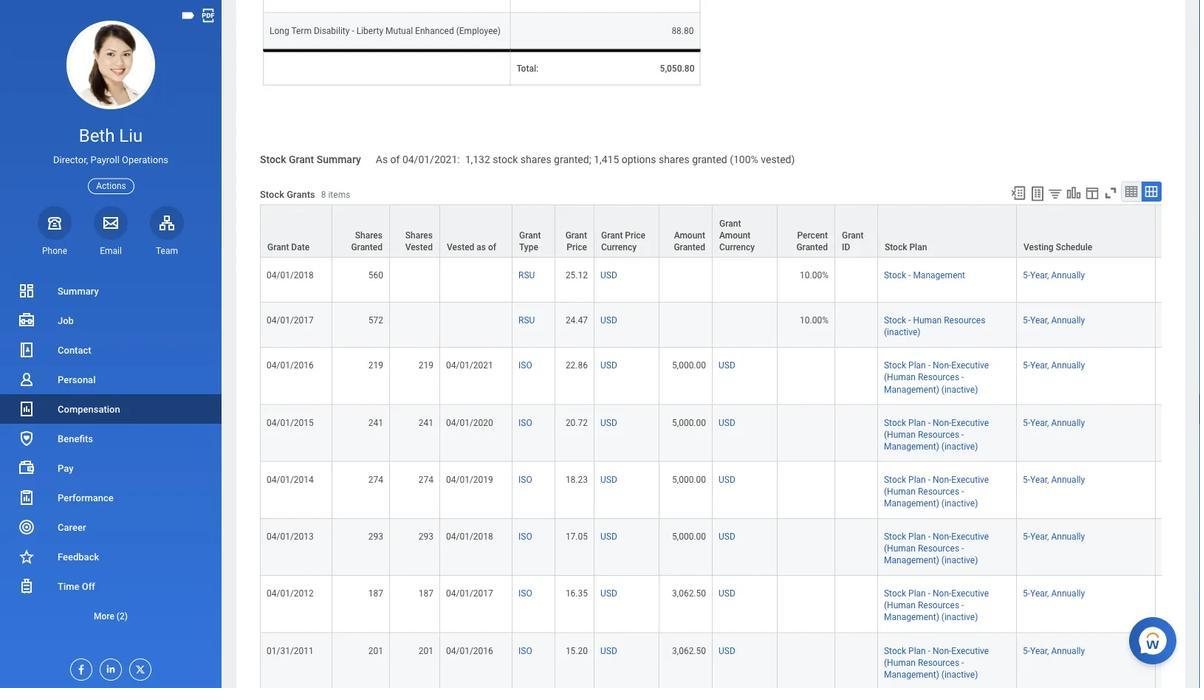 Task type: locate. For each thing, give the bounding box(es) containing it.
4 stock plan - non-executive (human resources - management) (inactive) link from the top
[[884, 528, 989, 565]]

0 horizontal spatial price
[[567, 242, 587, 252]]

2 3,062.50 from the top
[[672, 645, 706, 656]]

0 horizontal spatial 187
[[368, 588, 383, 599]]

0 horizontal spatial amount
[[674, 230, 705, 240]]

2 stock plan - non-executive (human resources - management) (inactive) link from the top
[[884, 414, 989, 451]]

annually for 17.05
[[1051, 531, 1085, 542]]

stock for 17.05
[[884, 531, 906, 542]]

0 horizontal spatial 274
[[368, 474, 383, 485]]

summary up job
[[58, 286, 99, 297]]

stock plan - non-executive (human resources - management) (inactive) for 16.35
[[884, 588, 989, 623]]

1 vertical spatial rsu link
[[519, 312, 535, 325]]

rsu for 25.12
[[519, 270, 535, 280]]

price
[[625, 230, 646, 240], [567, 242, 587, 252]]

rsu link
[[519, 267, 535, 280], [519, 312, 535, 325]]

1 horizontal spatial currency
[[719, 242, 755, 252]]

1 219 from the left
[[368, 360, 383, 371]]

rsu link for 25.12
[[519, 267, 535, 280]]

management) for 18.23
[[884, 498, 939, 508]]

shares
[[355, 230, 383, 240], [405, 230, 433, 240]]

iso link left 16.35 on the left bottom of the page
[[519, 585, 532, 599]]

click to view/edit grid preferences image
[[1084, 185, 1101, 201]]

5 executive from the top
[[952, 588, 989, 599]]

grant price
[[566, 230, 587, 252]]

3 granted from the left
[[797, 242, 828, 252]]

1 vested from the left
[[405, 242, 433, 252]]

6 iso link from the top
[[519, 643, 532, 656]]

0 vertical spatial price
[[625, 230, 646, 240]]

1 year, from the top
[[1031, 270, 1049, 280]]

241
[[368, 417, 383, 428], [419, 417, 434, 428]]

5,000.00 for 20.72
[[672, 417, 706, 428]]

grant up type
[[519, 230, 541, 240]]

6 (human from the top
[[884, 657, 916, 668]]

6 iso from the top
[[519, 645, 532, 656]]

row containing total:
[[263, 49, 701, 85]]

1 horizontal spatial shares
[[659, 153, 690, 165]]

4 iso link from the top
[[519, 528, 532, 542]]

grant
[[289, 153, 314, 165], [719, 218, 741, 229], [519, 230, 541, 240], [566, 230, 587, 240], [601, 230, 623, 240], [842, 230, 864, 240], [267, 242, 289, 252]]

3 iso from the top
[[519, 474, 532, 485]]

more (2)
[[94, 611, 128, 622]]

0 vertical spatial 04/01/2018
[[267, 270, 314, 280]]

3,062.50
[[672, 588, 706, 599], [672, 645, 706, 656]]

2 shares from the left
[[405, 230, 433, 240]]

liu
[[119, 125, 143, 146]]

row
[[263, 0, 701, 13], [263, 13, 701, 49], [263, 49, 701, 85], [260, 204, 1200, 258], [260, 257, 1200, 302], [260, 302, 1200, 348], [260, 348, 1200, 405], [260, 405, 1200, 462], [260, 462, 1200, 519], [260, 519, 1200, 576], [260, 576, 1200, 633], [260, 633, 1200, 688]]

0 horizontal spatial 04/01/2018
[[267, 270, 314, 280]]

1 horizontal spatial 04/01/2017
[[446, 588, 493, 599]]

5,000.00 for 17.05
[[672, 531, 706, 542]]

6 stock plan - non-executive (human resources - management) (inactive) from the top
[[884, 645, 989, 680]]

1 horizontal spatial price
[[625, 230, 646, 240]]

rsu for 24.47
[[519, 315, 535, 325]]

3 management) from the top
[[884, 498, 939, 508]]

2 241 from the left
[[419, 417, 434, 428]]

3 stock plan - non-executive (human resources - management) (inactive) from the top
[[884, 474, 989, 508]]

5 5- from the top
[[1023, 474, 1031, 485]]

1 iso from the top
[[519, 360, 532, 371]]

currency inside grant price currency
[[601, 242, 637, 252]]

resources for 17.05
[[918, 543, 960, 554]]

more (2) button
[[0, 608, 222, 625]]

of right "as" at the left top
[[390, 153, 400, 165]]

1 horizontal spatial shares
[[405, 230, 433, 240]]

plan for 18.23
[[909, 474, 926, 485]]

time off link
[[0, 572, 222, 601]]

of right as
[[488, 242, 496, 252]]

executive for 20.72
[[952, 417, 989, 428]]

shares for shares vested
[[405, 230, 433, 240]]

management) for 22.86
[[884, 384, 939, 394]]

04/01/2018 down grant date
[[267, 270, 314, 280]]

price left amount granted popup button
[[625, 230, 646, 240]]

executive for 18.23
[[952, 474, 989, 485]]

15.20
[[566, 645, 588, 656]]

3 5,000.00 from the top
[[672, 474, 706, 485]]

0 horizontal spatial granted
[[351, 242, 383, 252]]

1 rsu link from the top
[[519, 267, 535, 280]]

3 5- from the top
[[1023, 360, 1031, 371]]

year, for 24.47
[[1031, 315, 1049, 325]]

iso link left 22.86
[[519, 357, 532, 371]]

resources
[[944, 315, 986, 325], [918, 372, 960, 382], [918, 429, 960, 439], [918, 486, 960, 497], [918, 543, 960, 554], [918, 600, 960, 611], [918, 657, 960, 668]]

10.00%
[[800, 270, 829, 280], [800, 315, 829, 325]]

as of 04/01/2021:  1,132 stock shares granted; 1,415 options shares granted (100% vested)
[[376, 153, 795, 165]]

4 annually from the top
[[1051, 417, 1085, 428]]

non- for 18.23
[[933, 474, 952, 485]]

6 management) from the top
[[884, 669, 939, 680]]

payroll
[[91, 155, 120, 166]]

1 shares from the left
[[521, 153, 552, 165]]

annually for 18.23
[[1051, 474, 1085, 485]]

stock plan - non-executive (human resources - management) (inactive) for 18.23
[[884, 474, 989, 508]]

iso link for 04/01/2021
[[519, 357, 532, 371]]

6 stock plan - non-executive (human resources - management) (inactive) link from the top
[[884, 643, 989, 680]]

3 5-year, annually from the top
[[1023, 360, 1085, 371]]

(human for 15.20
[[884, 657, 916, 668]]

row containing 01/31/2011
[[260, 633, 1200, 688]]

summary
[[317, 153, 361, 165], [58, 286, 99, 297]]

granted inside column header
[[674, 242, 705, 252]]

1 5-year, annually from the top
[[1023, 270, 1085, 280]]

granted up 560 in the top left of the page
[[351, 242, 383, 252]]

feedback
[[58, 551, 99, 563]]

04/01/2015
[[267, 417, 314, 428]]

iso link left 20.72
[[519, 414, 532, 428]]

1 non- from the top
[[933, 360, 952, 371]]

benefits
[[58, 433, 93, 444]]

1 vertical spatial price
[[567, 242, 587, 252]]

resources inside stock - human resources (inactive)
[[944, 315, 986, 325]]

non-
[[933, 360, 952, 371], [933, 417, 952, 428], [933, 474, 952, 485], [933, 531, 952, 542], [933, 588, 952, 599], [933, 645, 952, 656]]

granted
[[351, 242, 383, 252], [674, 242, 705, 252], [797, 242, 828, 252]]

0 vertical spatial rsu link
[[519, 267, 535, 280]]

2 horizontal spatial granted
[[797, 242, 828, 252]]

granted for amount
[[674, 242, 705, 252]]

2 non- from the top
[[933, 417, 952, 428]]

1 rsu from the top
[[519, 270, 535, 280]]

1 executive from the top
[[952, 360, 989, 371]]

2 iso from the top
[[519, 417, 532, 428]]

1 horizontal spatial 187
[[419, 588, 434, 599]]

5- for 15.20
[[1023, 645, 1031, 656]]

currency right the grant price
[[601, 242, 637, 252]]

5-year, annually link for 17.05
[[1023, 528, 1085, 542]]

grant up 25.12
[[566, 230, 587, 240]]

grant right the grant price
[[601, 230, 623, 240]]

0 vertical spatial 10.00%
[[800, 270, 829, 280]]

0 horizontal spatial 04/01/2017
[[267, 315, 314, 325]]

row containing 04/01/2017
[[260, 302, 1200, 348]]

1 vertical spatial 3,062.50
[[672, 645, 706, 656]]

1 horizontal spatial 04/01/2016
[[446, 645, 493, 656]]

2 annually from the top
[[1051, 315, 1085, 325]]

-
[[352, 25, 354, 36], [909, 270, 911, 280], [909, 315, 911, 325], [928, 360, 931, 371], [962, 372, 964, 382], [928, 417, 931, 428], [962, 429, 964, 439], [928, 474, 931, 485], [962, 486, 964, 497], [928, 531, 931, 542], [962, 543, 964, 554], [928, 588, 931, 599], [962, 600, 964, 611], [928, 645, 931, 656], [962, 657, 964, 668]]

currency for price
[[601, 242, 637, 252]]

6 executive from the top
[[952, 645, 989, 656]]

price for grant price currency
[[625, 230, 646, 240]]

row containing 04/01/2013
[[260, 519, 1200, 576]]

granted for percent
[[797, 242, 828, 252]]

shares
[[521, 153, 552, 165], [659, 153, 690, 165]]

2 rsu from the top
[[519, 315, 535, 325]]

5-year, annually link for 25.12
[[1023, 267, 1085, 280]]

4 5-year, annually from the top
[[1023, 417, 1085, 428]]

iso for 04/01/2017
[[519, 588, 532, 599]]

4 non- from the top
[[933, 531, 952, 542]]

grant type
[[519, 230, 541, 252]]

personal image
[[18, 371, 35, 389]]

- inside stock - human resources (inactive)
[[909, 315, 911, 325]]

1,415
[[594, 153, 619, 165]]

grant left date at the left top of page
[[267, 242, 289, 252]]

3 year, from the top
[[1031, 360, 1049, 371]]

(human for 17.05
[[884, 543, 916, 554]]

0 horizontal spatial 219
[[368, 360, 383, 371]]

8 5-year, annually from the top
[[1023, 645, 1085, 656]]

1 horizontal spatial of
[[488, 242, 496, 252]]

5- for 16.35
[[1023, 588, 1031, 599]]

5-year, annually
[[1023, 270, 1085, 280], [1023, 315, 1085, 325], [1023, 360, 1085, 371], [1023, 417, 1085, 428], [1023, 474, 1085, 485], [1023, 531, 1085, 542], [1023, 588, 1085, 599], [1023, 645, 1085, 656]]

04/01/2020
[[446, 417, 493, 428]]

0 horizontal spatial 241
[[368, 417, 383, 428]]

0 horizontal spatial vested
[[405, 242, 433, 252]]

grant for grant type
[[519, 230, 541, 240]]

grant price button
[[555, 205, 594, 257]]

summary link
[[0, 276, 222, 306]]

3 stock plan - non-executive (human resources - management) (inactive) link from the top
[[884, 471, 989, 508]]

vesting schedule
[[1024, 242, 1093, 252]]

5 annually from the top
[[1051, 474, 1085, 485]]

iso for 04/01/2018
[[519, 531, 532, 542]]

5- for 25.12
[[1023, 270, 1031, 280]]

view printable version (pdf) image
[[200, 7, 216, 24]]

1 horizontal spatial 241
[[419, 417, 434, 428]]

expand table image
[[1144, 184, 1159, 199]]

resources for 15.20
[[918, 657, 960, 668]]

stock for 20.72
[[884, 417, 906, 428]]

1 5,000.00 from the top
[[672, 360, 706, 371]]

currency right the amount granted
[[719, 242, 755, 252]]

shares granted
[[351, 230, 383, 252]]

x image
[[130, 660, 146, 676]]

3,062.50 for 15.20
[[672, 645, 706, 656]]

1 274 from the left
[[368, 474, 383, 485]]

04/01/2018 down '04/01/2019'
[[446, 531, 493, 542]]

5,000.00 for 18.23
[[672, 474, 706, 485]]

resources for 22.86
[[918, 372, 960, 382]]

1 vertical spatial of
[[488, 242, 496, 252]]

amount left grant amount currency
[[674, 230, 705, 240]]

navigation pane region
[[0, 0, 222, 688]]

1 vertical spatial summary
[[58, 286, 99, 297]]

iso link
[[519, 357, 532, 371], [519, 414, 532, 428], [519, 471, 532, 485], [519, 528, 532, 542], [519, 585, 532, 599], [519, 643, 532, 656]]

4 year, from the top
[[1031, 417, 1049, 428]]

beth liu
[[79, 125, 143, 146]]

7 5-year, annually from the top
[[1023, 588, 1085, 599]]

job
[[58, 315, 74, 326]]

amount right the amount granted
[[719, 230, 751, 240]]

2 stock plan - non-executive (human resources - management) (inactive) from the top
[[884, 417, 989, 451]]

0 vertical spatial 3,062.50
[[672, 588, 706, 599]]

usd
[[601, 270, 617, 280], [601, 315, 617, 325], [601, 360, 617, 371], [719, 360, 736, 371], [601, 417, 617, 428], [719, 417, 736, 428], [601, 474, 617, 485], [719, 474, 736, 485], [601, 531, 617, 542], [719, 531, 736, 542], [601, 588, 617, 599], [719, 588, 736, 599], [601, 645, 617, 656], [719, 645, 736, 656]]

options
[[622, 153, 656, 165]]

7 5-year, annually link from the top
[[1023, 585, 1085, 599]]

6 5-year, annually from the top
[[1023, 531, 1085, 542]]

187
[[368, 588, 383, 599], [419, 588, 434, 599]]

4 5-year, annually link from the top
[[1023, 414, 1085, 428]]

iso left 18.23
[[519, 474, 532, 485]]

director, payroll operations
[[53, 155, 168, 166]]

1 horizontal spatial amount
[[719, 230, 751, 240]]

4 executive from the top
[[952, 531, 989, 542]]

shares up 560 in the top left of the page
[[355, 230, 383, 240]]

1 horizontal spatial 274
[[419, 474, 434, 485]]

row containing grant amount currency
[[260, 204, 1200, 258]]

1 amount from the left
[[674, 230, 705, 240]]

shares inside shares granted
[[355, 230, 383, 240]]

1 10.00% from the top
[[800, 270, 829, 280]]

price up 25.12
[[567, 242, 587, 252]]

list
[[0, 276, 222, 631]]

management) for 17.05
[[884, 555, 939, 565]]

benefits image
[[18, 430, 35, 448]]

performance image
[[18, 489, 35, 507]]

iso link for 04/01/2018
[[519, 528, 532, 542]]

4 stock plan - non-executive (human resources - management) (inactive) from the top
[[884, 531, 989, 565]]

shares right "options"
[[659, 153, 690, 165]]

iso left 16.35 on the left bottom of the page
[[519, 588, 532, 599]]

8 annually from the top
[[1051, 645, 1085, 656]]

2 management) from the top
[[884, 441, 939, 451]]

5-year, annually link for 16.35
[[1023, 585, 1085, 599]]

0 horizontal spatial shares
[[521, 153, 552, 165]]

10.00% for stock - management
[[800, 270, 829, 280]]

1 shares from the left
[[355, 230, 383, 240]]

vested as of button
[[440, 205, 512, 257]]

04/01/2018
[[267, 270, 314, 280], [446, 531, 493, 542]]

granted for shares
[[351, 242, 383, 252]]

5-year, annually for 22.86
[[1023, 360, 1085, 371]]

4 iso from the top
[[519, 531, 532, 542]]

management) for 16.35
[[884, 612, 939, 623]]

1 3,062.50 from the top
[[672, 588, 706, 599]]

compensation
[[58, 404, 120, 415]]

(employee)
[[456, 25, 501, 36]]

2 5- from the top
[[1023, 315, 1031, 325]]

2 5-year, annually link from the top
[[1023, 312, 1085, 325]]

rsu
[[519, 270, 535, 280], [519, 315, 535, 325]]

iso link left 18.23
[[519, 471, 532, 485]]

iso link left 17.05
[[519, 528, 532, 542]]

grant for grant price currency
[[601, 230, 623, 240]]

1 horizontal spatial 219
[[419, 360, 434, 371]]

stock - management link
[[884, 267, 965, 280]]

grant for grant amount currency
[[719, 218, 741, 229]]

0 vertical spatial of
[[390, 153, 400, 165]]

long
[[270, 25, 289, 36]]

5 non- from the top
[[933, 588, 952, 599]]

time off
[[58, 581, 95, 592]]

usd link
[[601, 267, 617, 280], [601, 312, 617, 325], [601, 357, 617, 371], [719, 357, 736, 371], [601, 414, 617, 428], [719, 414, 736, 428], [601, 471, 617, 485], [719, 471, 736, 485], [601, 528, 617, 542], [719, 528, 736, 542], [601, 585, 617, 599], [719, 585, 736, 599], [601, 643, 617, 656], [719, 643, 736, 656]]

1 horizontal spatial 04/01/2018
[[446, 531, 493, 542]]

5-year, annually link for 15.20
[[1023, 643, 1085, 656]]

shares right stock
[[521, 153, 552, 165]]

1 5- from the top
[[1023, 270, 1031, 280]]

(inactive)
[[884, 327, 921, 337], [942, 384, 978, 394], [942, 441, 978, 451], [942, 498, 978, 508], [942, 555, 978, 565], [942, 612, 978, 623], [942, 669, 978, 680]]

time
[[58, 581, 79, 592]]

stock for 24.47
[[884, 315, 906, 325]]

5- for 20.72
[[1023, 417, 1031, 428]]

3,062.50 for 16.35
[[672, 588, 706, 599]]

0 vertical spatial summary
[[317, 153, 361, 165]]

rsu link down type
[[519, 267, 535, 280]]

0 horizontal spatial 293
[[368, 531, 383, 542]]

amount inside grant amount currency
[[719, 230, 751, 240]]

plan inside popup button
[[910, 242, 927, 252]]

5- for 17.05
[[1023, 531, 1031, 542]]

price inside grant price currency
[[625, 230, 646, 240]]

219 left 04/01/2021
[[419, 360, 434, 371]]

plan for 17.05
[[909, 531, 926, 542]]

grant type column header
[[513, 204, 555, 258]]

stock plan - non-executive (human resources - management) (inactive) link
[[884, 357, 989, 394], [884, 414, 989, 451], [884, 471, 989, 508], [884, 528, 989, 565], [884, 585, 989, 623], [884, 643, 989, 680]]

grant inside column header
[[566, 230, 587, 240]]

career image
[[18, 519, 35, 536]]

year, for 18.23
[[1031, 474, 1049, 485]]

rsu down type
[[519, 270, 535, 280]]

5 iso from the top
[[519, 588, 532, 599]]

1 horizontal spatial 201
[[419, 645, 434, 656]]

amount granted
[[674, 230, 705, 252]]

0 vertical spatial rsu
[[519, 270, 535, 280]]

grant inside 'column header'
[[842, 230, 864, 240]]

6 5-year, annually link from the top
[[1023, 528, 1085, 542]]

5,050.80
[[660, 63, 695, 73]]

non- for 22.86
[[933, 360, 952, 371]]

0 horizontal spatial summary
[[58, 286, 99, 297]]

annually for 16.35
[[1051, 588, 1085, 599]]

0 horizontal spatial of
[[390, 153, 400, 165]]

amount inside the amount granted
[[674, 230, 705, 240]]

vested right shares granted
[[405, 242, 433, 252]]

5 stock plan - non-executive (human resources - management) (inactive) from the top
[[884, 588, 989, 623]]

1 annually from the top
[[1051, 270, 1085, 280]]

1 5-year, annually link from the top
[[1023, 267, 1085, 280]]

274
[[368, 474, 383, 485], [419, 474, 434, 485]]

row containing 04/01/2015
[[260, 405, 1200, 462]]

grant inside "popup button"
[[519, 230, 541, 240]]

stock inside stock - human resources (inactive)
[[884, 315, 906, 325]]

5 iso link from the top
[[519, 585, 532, 599]]

1 horizontal spatial granted
[[674, 242, 705, 252]]

type
[[519, 242, 538, 252]]

currency inside 'popup button'
[[719, 242, 755, 252]]

team link
[[150, 206, 184, 257]]

percent granted column header
[[778, 204, 835, 258]]

price inside the grant price
[[567, 242, 587, 252]]

grant up 'id'
[[842, 230, 864, 240]]

toolbar
[[1004, 181, 1162, 204]]

grant inside grant amount currency
[[719, 218, 741, 229]]

row containing 04/01/2016
[[260, 348, 1200, 405]]

1 vertical spatial 10.00%
[[800, 315, 829, 325]]

5 stock plan - non-executive (human resources - management) (inactive) link from the top
[[884, 585, 989, 623]]

219
[[368, 360, 383, 371], [419, 360, 434, 371]]

grant price column header
[[555, 204, 595, 258]]

pay image
[[18, 459, 35, 477]]

beth
[[79, 125, 115, 146]]

6 annually from the top
[[1051, 531, 1085, 542]]

04/01/2012
[[267, 588, 314, 599]]

feedback link
[[0, 542, 222, 572]]

6 5- from the top
[[1023, 531, 1031, 542]]

7 5- from the top
[[1023, 588, 1031, 599]]

8 5-year, annually link from the top
[[1023, 643, 1085, 656]]

iso link left 15.20
[[519, 643, 532, 656]]

rsu left 24.47
[[519, 315, 535, 325]]

shares right shares granted
[[405, 230, 433, 240]]

iso left 20.72
[[519, 417, 532, 428]]

6 non- from the top
[[933, 645, 952, 656]]

1 vertical spatial 04/01/2018
[[446, 531, 493, 542]]

2 iso link from the top
[[519, 414, 532, 428]]

shares inside shares vested
[[405, 230, 433, 240]]

04/01/2021
[[446, 360, 493, 371]]

stock plan - non-executive (human resources - management) (inactive) for 17.05
[[884, 531, 989, 565]]

iso left 17.05
[[519, 531, 532, 542]]

2 executive from the top
[[952, 417, 989, 428]]

0 horizontal spatial 201
[[368, 645, 383, 656]]

percent granted
[[797, 230, 828, 252]]

(human
[[884, 372, 916, 382], [884, 429, 916, 439], [884, 486, 916, 497], [884, 543, 916, 554], [884, 600, 916, 611], [884, 657, 916, 668]]

(human for 20.72
[[884, 429, 916, 439]]

term
[[291, 25, 312, 36]]

3 iso link from the top
[[519, 471, 532, 485]]

rsu link left 24.47
[[519, 312, 535, 325]]

granted;
[[554, 153, 591, 165]]

4 (human from the top
[[884, 543, 916, 554]]

shares vested column header
[[390, 204, 440, 258]]

granted left grant amount currency
[[674, 242, 705, 252]]

amount granted column header
[[660, 204, 713, 258]]

5- for 18.23
[[1023, 474, 1031, 485]]

0 horizontal spatial shares
[[355, 230, 383, 240]]

vested left as
[[447, 242, 474, 252]]

1 stock plan - non-executive (human resources - management) (inactive) link from the top
[[884, 357, 989, 394]]

iso left 22.86
[[519, 360, 532, 371]]

3 (human from the top
[[884, 486, 916, 497]]

5 5-year, annually link from the top
[[1023, 471, 1085, 485]]

row containing 04/01/2012
[[260, 576, 1200, 633]]

4 5,000.00 from the top
[[672, 531, 706, 542]]

cell
[[263, 0, 511, 13], [511, 0, 701, 13], [263, 49, 511, 85], [390, 257, 440, 302], [440, 257, 513, 302], [660, 257, 713, 302], [713, 257, 778, 302], [835, 257, 878, 302], [1156, 257, 1200, 302], [390, 302, 440, 348], [440, 302, 513, 348], [660, 302, 713, 348], [713, 302, 778, 348], [835, 302, 878, 348], [1156, 302, 1200, 348], [778, 348, 835, 405], [835, 348, 878, 405], [1156, 348, 1200, 405], [778, 405, 835, 462], [835, 405, 878, 462], [1156, 405, 1200, 462], [778, 462, 835, 519], [835, 462, 878, 519], [1156, 462, 1200, 519], [778, 519, 835, 576], [835, 519, 878, 576], [1156, 519, 1200, 576], [778, 576, 835, 633], [835, 576, 878, 633], [1156, 576, 1200, 633], [778, 633, 835, 688], [835, 633, 878, 688], [1156, 633, 1200, 688]]

5-year, annually for 16.35
[[1023, 588, 1085, 599]]

phone
[[42, 246, 67, 256]]

grant price currency button
[[595, 205, 659, 257]]

1 horizontal spatial vested
[[447, 242, 474, 252]]

(inactive) for 22.86
[[942, 384, 978, 394]]

04/01/2017
[[267, 315, 314, 325], [446, 588, 493, 599]]

293
[[368, 531, 383, 542], [419, 531, 434, 542]]

1 vertical spatial rsu
[[519, 315, 535, 325]]

2 10.00% from the top
[[800, 315, 829, 325]]

1 horizontal spatial 293
[[419, 531, 434, 542]]

219 down 572
[[368, 360, 383, 371]]

0 horizontal spatial currency
[[601, 242, 637, 252]]

1 granted from the left
[[351, 242, 383, 252]]

2 granted from the left
[[674, 242, 705, 252]]

7 annually from the top
[[1051, 588, 1085, 599]]

stock plan - non-executive (human resources - management) (inactive) link for 22.86
[[884, 357, 989, 394]]

1,132
[[465, 153, 490, 165]]

5 (human from the top
[[884, 600, 916, 611]]

stock plan - non-executive (human resources - management) (inactive) link for 20.72
[[884, 414, 989, 451]]

3 non- from the top
[[933, 474, 952, 485]]

summary up items
[[317, 153, 361, 165]]

5 5-year, annually from the top
[[1023, 474, 1085, 485]]

2 5-year, annually from the top
[[1023, 315, 1085, 325]]

5-year, annually link for 20.72
[[1023, 414, 1085, 428]]

2 currency from the left
[[719, 242, 755, 252]]

grant inside grant price currency
[[601, 230, 623, 240]]

grant right amount granted column header
[[719, 218, 741, 229]]

granted down "percent"
[[797, 242, 828, 252]]

executive for 17.05
[[952, 531, 989, 542]]

201
[[368, 645, 383, 656], [419, 645, 434, 656]]

iso
[[519, 360, 532, 371], [519, 417, 532, 428], [519, 474, 532, 485], [519, 531, 532, 542], [519, 588, 532, 599], [519, 645, 532, 656]]

0 vertical spatial 04/01/2016
[[267, 360, 314, 371]]

6 year, from the top
[[1031, 531, 1049, 542]]

1 vertical spatial 04/01/2016
[[446, 645, 493, 656]]

iso left 15.20
[[519, 645, 532, 656]]



Task type: describe. For each thing, give the bounding box(es) containing it.
1 293 from the left
[[368, 531, 383, 542]]

job image
[[18, 312, 35, 329]]

pay link
[[0, 454, 222, 483]]

stock for 16.35
[[884, 588, 906, 599]]

grant amount currency column header
[[713, 204, 778, 258]]

team
[[156, 246, 178, 256]]

5-year, annually for 25.12
[[1023, 270, 1085, 280]]

stock plan - non-executive (human resources - management) (inactive) link for 16.35
[[884, 585, 989, 623]]

actions button
[[88, 178, 134, 194]]

year, for 25.12
[[1031, 270, 1049, 280]]

5-year, annually link for 22.86
[[1023, 357, 1085, 371]]

time off image
[[18, 578, 35, 595]]

grant id column header
[[835, 204, 878, 258]]

1 187 from the left
[[368, 588, 383, 599]]

vesting
[[1024, 242, 1054, 252]]

plan for 20.72
[[909, 417, 926, 428]]

year, for 22.86
[[1031, 360, 1049, 371]]

annually for 24.47
[[1051, 315, 1085, 325]]

more
[[94, 611, 114, 622]]

shares granted button
[[332, 205, 389, 257]]

executive for 15.20
[[952, 645, 989, 656]]

summary inside summary "link"
[[58, 286, 99, 297]]

annually for 25.12
[[1051, 270, 1085, 280]]

annually for 20.72
[[1051, 417, 1085, 428]]

year, for 20.72
[[1031, 417, 1049, 428]]

grant price currency column header
[[595, 204, 660, 258]]

shares for shares granted
[[355, 230, 383, 240]]

export to worksheets image
[[1029, 185, 1047, 203]]

stock plan - non-executive (human resources - management) (inactive) link for 15.20
[[884, 643, 989, 680]]

year, for 16.35
[[1031, 588, 1049, 599]]

more (2) button
[[0, 601, 222, 631]]

5-year, annually link for 24.47
[[1023, 312, 1085, 325]]

stock plan
[[885, 242, 927, 252]]

career link
[[0, 513, 222, 542]]

2 187 from the left
[[419, 588, 434, 599]]

2 293 from the left
[[419, 531, 434, 542]]

resources for 16.35
[[918, 600, 960, 611]]

stock grant summary
[[260, 153, 361, 165]]

1 vertical spatial 04/01/2017
[[446, 588, 493, 599]]

1 201 from the left
[[368, 645, 383, 656]]

career
[[58, 522, 86, 533]]

list containing summary
[[0, 276, 222, 631]]

table image
[[1124, 184, 1139, 199]]

export to excel image
[[1011, 185, 1027, 201]]

phone image
[[44, 214, 65, 232]]

annually for 22.86
[[1051, 360, 1085, 371]]

human
[[913, 315, 942, 325]]

(inactive) inside stock - human resources (inactive)
[[884, 327, 921, 337]]

grants
[[287, 189, 315, 200]]

1 241 from the left
[[368, 417, 383, 428]]

5-year, annually for 20.72
[[1023, 417, 1085, 428]]

phone button
[[38, 206, 72, 257]]

fullscreen image
[[1103, 185, 1119, 201]]

iso for 04/01/2019
[[519, 474, 532, 485]]

grant type button
[[513, 205, 555, 257]]

25.12
[[566, 270, 588, 280]]

email beth liu element
[[94, 245, 128, 257]]

management) for 20.72
[[884, 441, 939, 451]]

04/01/2013
[[267, 531, 314, 542]]

88.80
[[672, 25, 694, 36]]

grant amount currency
[[719, 218, 755, 252]]

contact image
[[18, 341, 35, 359]]

iso link for 04/01/2017
[[519, 585, 532, 599]]

executive for 22.86
[[952, 360, 989, 371]]

pay
[[58, 463, 74, 474]]

benefits link
[[0, 424, 222, 454]]

as
[[477, 242, 486, 252]]

2 shares from the left
[[659, 153, 690, 165]]

linkedin image
[[100, 660, 117, 675]]

stock plan - non-executive (human resources - management) (inactive) for 15.20
[[884, 645, 989, 680]]

executive for 16.35
[[952, 588, 989, 599]]

stock plan column header
[[878, 204, 1017, 258]]

stock plan - non-executive (human resources - management) (inactive) link for 17.05
[[884, 528, 989, 565]]

operations
[[122, 155, 168, 166]]

percent granted button
[[778, 205, 835, 257]]

2 274 from the left
[[419, 474, 434, 485]]

18.23
[[566, 474, 588, 485]]

iso for 04/01/2016
[[519, 645, 532, 656]]

phone beth liu element
[[38, 245, 72, 257]]

stock plan button
[[878, 205, 1016, 257]]

of inside popup button
[[488, 242, 496, 252]]

plan for 15.20
[[909, 645, 926, 656]]

mutual
[[386, 25, 413, 36]]

select to filter grid data image
[[1047, 186, 1064, 201]]

resources for 20.72
[[918, 429, 960, 439]]

facebook image
[[71, 660, 87, 676]]

(inactive) for 15.20
[[942, 669, 978, 680]]

contact
[[58, 345, 91, 356]]

resources for 18.23
[[918, 486, 960, 497]]

vested as of
[[447, 242, 496, 252]]

iso for 04/01/2021
[[519, 360, 532, 371]]

non- for 17.05
[[933, 531, 952, 542]]

10.00% for stock - human resources (inactive)
[[800, 315, 829, 325]]

director,
[[53, 155, 88, 166]]

04/01/2014
[[267, 474, 314, 485]]

shares vested
[[405, 230, 433, 252]]

personal link
[[0, 365, 222, 394]]

performance
[[58, 492, 114, 503]]

shares vested button
[[390, 205, 440, 257]]

of inside stock grant summary element
[[390, 153, 400, 165]]

row containing 04/01/2014
[[260, 462, 1200, 519]]

grant date button
[[261, 205, 332, 257]]

(human for 22.86
[[884, 372, 916, 382]]

(2)
[[117, 611, 128, 622]]

stock for 15.20
[[884, 645, 906, 656]]

shares granted column header
[[332, 204, 390, 258]]

04/01/2019
[[446, 474, 493, 485]]

vesting schedule button
[[1017, 205, 1155, 257]]

non- for 20.72
[[933, 417, 952, 428]]

24.47
[[566, 315, 588, 325]]

expand/collapse chart image
[[1066, 185, 1082, 201]]

annually for 15.20
[[1051, 645, 1085, 656]]

8
[[321, 190, 326, 200]]

22.86
[[566, 360, 588, 371]]

17.05
[[566, 531, 588, 542]]

stock - human resources (inactive)
[[884, 315, 986, 337]]

amount granted button
[[660, 205, 712, 257]]

management
[[913, 270, 965, 280]]

percent
[[797, 230, 828, 240]]

tag image
[[180, 7, 196, 24]]

5-year, annually for 15.20
[[1023, 645, 1085, 656]]

summary image
[[18, 282, 35, 300]]

572
[[368, 315, 383, 325]]

rsu link for 24.47
[[519, 312, 535, 325]]

(inactive) for 18.23
[[942, 498, 978, 508]]

5-year, annually for 24.47
[[1023, 315, 1085, 325]]

16.35
[[566, 588, 588, 599]]

email button
[[94, 206, 128, 257]]

2 vested from the left
[[447, 242, 474, 252]]

5-year, annually link for 18.23
[[1023, 471, 1085, 485]]

iso link for 04/01/2020
[[519, 414, 532, 428]]

grant id
[[842, 230, 864, 252]]

grant date column header
[[260, 204, 332, 258]]

stock for 18.23
[[884, 474, 906, 485]]

row containing long term disability - liberty mutual enhanced (employee)
[[263, 13, 701, 49]]

non- for 15.20
[[933, 645, 952, 656]]

compensation link
[[0, 394, 222, 424]]

2 201 from the left
[[419, 645, 434, 656]]

0 horizontal spatial 04/01/2016
[[267, 360, 314, 371]]

plan for 22.86
[[909, 360, 926, 371]]

0 vertical spatial 04/01/2017
[[267, 315, 314, 325]]

compensation image
[[18, 400, 35, 418]]

enhanced
[[415, 25, 454, 36]]

grant amount currency button
[[713, 205, 777, 257]]

04/01/2021:
[[403, 153, 460, 165]]

granted
[[692, 153, 727, 165]]

grant for grant price
[[566, 230, 587, 240]]

20.72
[[566, 417, 588, 428]]

stock grants 8 items
[[260, 189, 350, 200]]

stock plan - non-executive (human resources - management) (inactive) for 20.72
[[884, 417, 989, 451]]

stock grant summary element
[[376, 144, 795, 166]]

row containing 04/01/2018
[[260, 257, 1200, 302]]

2 219 from the left
[[419, 360, 434, 371]]

stock - management
[[884, 270, 965, 280]]

non- for 16.35
[[933, 588, 952, 599]]

off
[[82, 581, 95, 592]]

iso for 04/01/2020
[[519, 417, 532, 428]]

stock for 22.86
[[884, 360, 906, 371]]

5- for 22.86
[[1023, 360, 1031, 371]]

01/31/2011
[[267, 645, 314, 656]]

stock
[[493, 153, 518, 165]]

job link
[[0, 306, 222, 335]]

grant for grant date
[[267, 242, 289, 252]]

year, for 17.05
[[1031, 531, 1049, 542]]

schedule
[[1056, 242, 1093, 252]]

currency for amount
[[719, 242, 755, 252]]

performance link
[[0, 483, 222, 513]]

grant up grants
[[289, 153, 314, 165]]

liberty
[[357, 25, 383, 36]]

disability
[[314, 25, 350, 36]]

stock plan - non-executive (human resources - management) (inactive) link for 18.23
[[884, 471, 989, 508]]

management) for 15.20
[[884, 669, 939, 680]]

stock for 25.12
[[884, 270, 906, 280]]

long term disability - liberty mutual enhanced (employee)
[[270, 25, 501, 36]]

personal
[[58, 374, 96, 385]]

email
[[100, 246, 122, 256]]

view team image
[[158, 214, 176, 232]]

vested)
[[761, 153, 795, 165]]

mail image
[[102, 214, 120, 232]]

iso link for 04/01/2019
[[519, 471, 532, 485]]

feedback image
[[18, 548, 35, 566]]

560
[[368, 270, 383, 280]]

1 horizontal spatial summary
[[317, 153, 361, 165]]

stock inside popup button
[[885, 242, 907, 252]]

5-year, annually for 17.05
[[1023, 531, 1085, 542]]

vested as of column header
[[440, 204, 513, 258]]

date
[[291, 242, 310, 252]]

stock plan - non-executive (human resources - management) (inactive) for 22.86
[[884, 360, 989, 394]]

team beth liu element
[[150, 245, 184, 257]]

vesting schedule column header
[[1017, 204, 1156, 258]]



Task type: vqa. For each thing, say whether or not it's contained in the screenshot.
1st 219 from the right
yes



